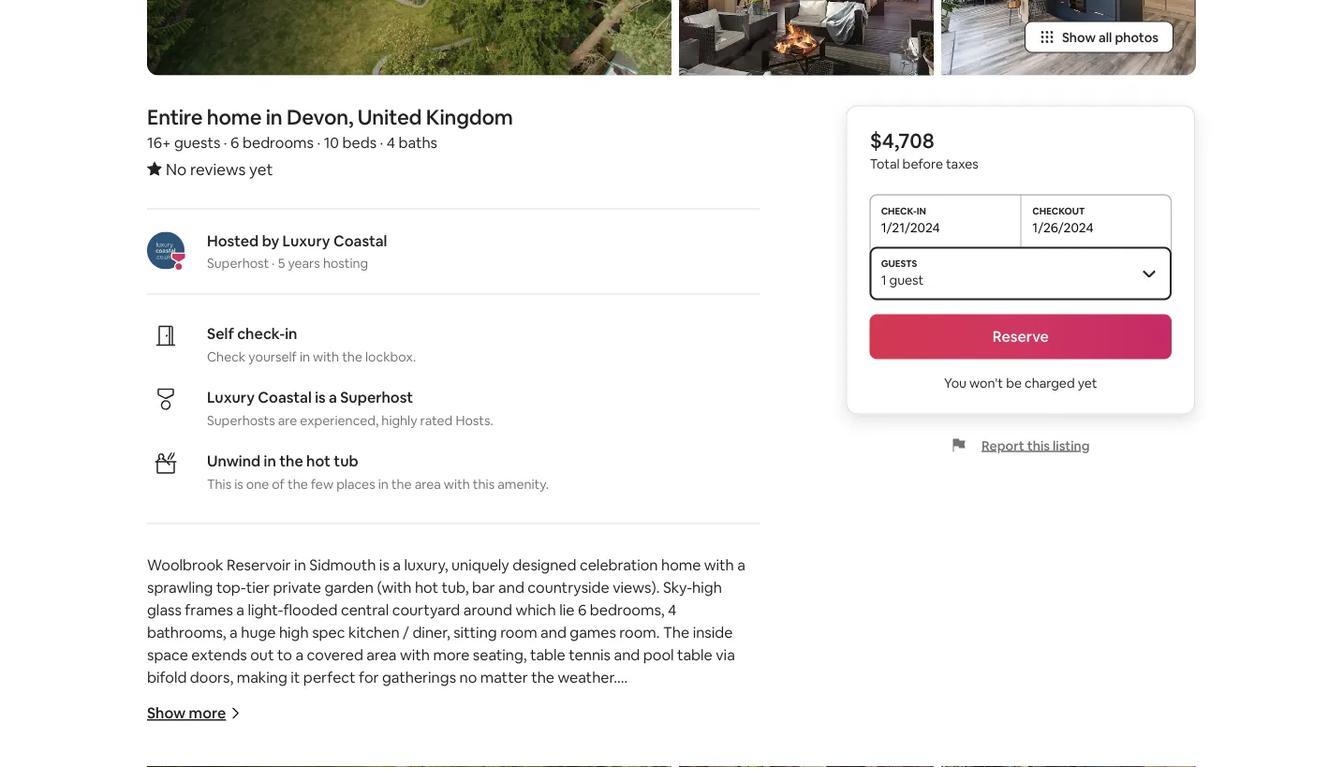 Task type: locate. For each thing, give the bounding box(es) containing it.
1 horizontal spatial superhost
[[340, 388, 413, 407]]

· inside hosted by luxury coastal superhost · 5 years hosting
[[272, 254, 275, 271]]

unwind
[[207, 452, 261, 471]]

home up guests
[[207, 104, 262, 131]]

area inside unwind in the hot tub this is one of the few places in the area with this amenity.
[[415, 475, 441, 492]]

yet right charged
[[1078, 374, 1098, 391]]

reviews
[[190, 159, 246, 179]]

1 vertical spatial and
[[541, 623, 567, 642]]

coastal up hosting
[[334, 231, 387, 251]]

0 horizontal spatial this
[[473, 475, 495, 492]]

·
[[224, 133, 227, 152], [317, 133, 321, 152], [380, 133, 384, 152], [272, 254, 275, 271]]

with up gatherings
[[400, 646, 430, 665]]

and
[[499, 578, 525, 597], [541, 623, 567, 642], [614, 646, 640, 665]]

6 right lie
[[578, 601, 587, 620]]

with up inside
[[705, 556, 734, 575]]

hot up courtyard
[[415, 578, 439, 597]]

1 horizontal spatial area
[[415, 475, 441, 492]]

before
[[903, 155, 944, 172]]

1 horizontal spatial yet
[[1078, 374, 1098, 391]]

0 horizontal spatial hot
[[307, 452, 331, 471]]

the right of
[[288, 475, 308, 492]]

2 vertical spatial is
[[379, 556, 390, 575]]

luxury inside hosted by luxury coastal superhost · 5 years hosting
[[283, 231, 330, 251]]

6 inside entire home in devon, united kingdom 16+ guests · 6 bedrooms · 10 beds · 4 baths
[[231, 133, 239, 152]]

0 horizontal spatial 6
[[231, 133, 239, 152]]

0 horizontal spatial and
[[499, 578, 525, 597]]

celebration
[[580, 556, 658, 575]]

5
[[278, 254, 285, 271]]

pool
[[644, 646, 674, 665]]

games
[[570, 623, 616, 642]]

0 horizontal spatial superhost
[[207, 254, 269, 271]]

6 up no reviews yet
[[231, 133, 239, 152]]

area inside woolbrook reservoir in sidmouth is a luxury, uniquely designed celebration home with a sprawling top-tier private garden (with hot tub, bar and countryside views). sky-high glass frames a light-flooded central courtyard around which lie 6 bedrooms, 4 bathrooms, a huge high spec kitchen / diner, sitting room and games room. the inside space extends out to a covered area with more seating, table tennis and pool table via bifold doors, making it perfect for gatherings no matter the weather.
[[367, 646, 397, 665]]

in up private
[[294, 556, 306, 575]]

area down kitchen
[[367, 646, 397, 665]]

unwind in the hot tub this is one of the few places in the area with this amenity.
[[207, 452, 549, 492]]

· left '5'
[[272, 254, 275, 271]]

0 vertical spatial luxury
[[283, 231, 330, 251]]

a
[[329, 388, 337, 407], [393, 556, 401, 575], [738, 556, 746, 575], [236, 601, 245, 620], [230, 623, 238, 642], [296, 646, 304, 665]]

this
[[207, 475, 232, 492]]

extends
[[191, 646, 247, 665]]

hosted by luxury coastal superhost · 5 years hosting
[[207, 231, 387, 271]]

2 horizontal spatial and
[[614, 646, 640, 665]]

0 vertical spatial hot
[[307, 452, 331, 471]]

4
[[387, 133, 396, 152], [668, 601, 677, 620]]

few
[[311, 475, 334, 492]]

total
[[870, 155, 900, 172]]

no
[[166, 159, 187, 179]]

6 inside woolbrook reservoir in sidmouth is a luxury, uniquely designed celebration home with a sprawling top-tier private garden (with hot tub, bar and countryside views). sky-high glass frames a light-flooded central courtyard around which lie 6 bedrooms, 4 bathrooms, a huge high spec kitchen / diner, sitting room and games room. the inside space extends out to a covered area with more seating, table tennis and pool table via bifold doors, making it perfect for gatherings no matter the weather.
[[578, 601, 587, 620]]

0 vertical spatial is
[[315, 388, 326, 407]]

designed
[[513, 556, 577, 575]]

1 vertical spatial hot
[[415, 578, 439, 597]]

0 horizontal spatial 4
[[387, 133, 396, 152]]

0 horizontal spatial more
[[189, 704, 226, 723]]

1 horizontal spatial high
[[693, 578, 722, 597]]

reserve
[[993, 327, 1049, 346]]

more down "doors,"
[[189, 704, 226, 723]]

garden
[[325, 578, 374, 597]]

1 horizontal spatial luxury
[[283, 231, 330, 251]]

1 vertical spatial 4
[[668, 601, 677, 620]]

the
[[342, 348, 363, 365], [279, 452, 303, 471], [288, 475, 308, 492], [392, 475, 412, 492], [531, 668, 555, 687]]

0 vertical spatial 4
[[387, 133, 396, 152]]

tier
[[246, 578, 270, 597]]

in up the bedrooms
[[266, 104, 283, 131]]

superhost for luxury coastal is a superhost
[[340, 388, 413, 407]]

the inside 'self check-in check yourself in with the lockbox.'
[[342, 348, 363, 365]]

0 vertical spatial and
[[499, 578, 525, 597]]

are
[[278, 412, 297, 429]]

1 horizontal spatial more
[[433, 646, 470, 665]]

0 vertical spatial home
[[207, 104, 262, 131]]

· left 10
[[317, 133, 321, 152]]

woolbrook
[[147, 556, 223, 575]]

and down room.
[[614, 646, 640, 665]]

and down lie
[[541, 623, 567, 642]]

high up inside
[[693, 578, 722, 597]]

luxury up years
[[283, 231, 330, 251]]

superhost down 'hosted' on the top left of page
[[207, 254, 269, 271]]

show left all
[[1063, 28, 1096, 45]]

hosted
[[207, 231, 259, 251]]

sitting
[[454, 623, 497, 642]]

0 vertical spatial show
[[1063, 28, 1096, 45]]

lie
[[560, 601, 575, 620]]

tub
[[334, 452, 359, 471]]

high up to
[[279, 623, 309, 642]]

beds
[[342, 133, 377, 152]]

listing
[[1053, 437, 1090, 454]]

you
[[945, 374, 967, 391]]

home inside woolbrook reservoir in sidmouth is a luxury, uniquely designed celebration home with a sprawling top-tier private garden (with hot tub, bar and countryside views). sky-high glass frames a light-flooded central courtyard around which lie 6 bedrooms, 4 bathrooms, a huge high spec kitchen / diner, sitting room and games room. the inside space extends out to a covered area with more seating, table tennis and pool table via bifold doors, making it perfect for gatherings no matter the weather.
[[662, 556, 701, 575]]

matter
[[481, 668, 528, 687]]

superhost inside hosted by luxury coastal superhost · 5 years hosting
[[207, 254, 269, 271]]

it
[[291, 668, 300, 687]]

0 vertical spatial superhost
[[207, 254, 269, 271]]

sidmouth
[[310, 556, 376, 575]]

show all photos button
[[1025, 21, 1174, 53]]

show for show more
[[147, 704, 186, 723]]

amenity.
[[498, 475, 549, 492]]

$4,708 total before taxes
[[870, 127, 979, 172]]

in
[[266, 104, 283, 131], [285, 324, 298, 343], [300, 348, 310, 365], [264, 452, 276, 471], [378, 475, 389, 492], [294, 556, 306, 575]]

kingdom
[[426, 104, 513, 131]]

table down room
[[530, 646, 566, 665]]

1 vertical spatial show
[[147, 704, 186, 723]]

self check-in check yourself in with the lockbox.
[[207, 324, 416, 365]]

show inside button
[[1063, 28, 1096, 45]]

bedrooms,
[[590, 601, 665, 620]]

1 vertical spatial 6
[[578, 601, 587, 620]]

by
[[262, 231, 279, 251]]

1 vertical spatial is
[[234, 475, 243, 492]]

is left one
[[234, 475, 243, 492]]

1 horizontal spatial home
[[662, 556, 701, 575]]

hot inside woolbrook reservoir in sidmouth is a luxury, uniquely designed celebration home with a sprawling top-tier private garden (with hot tub, bar and countryside views). sky-high glass frames a light-flooded central courtyard around which lie 6 bedrooms, 4 bathrooms, a huge high spec kitchen / diner, sitting room and games room. the inside space extends out to a covered area with more seating, table tennis and pool table via bifold doors, making it perfect for gatherings no matter the weather.
[[415, 578, 439, 597]]

a inside luxury coastal is a superhost superhosts are experienced, highly rated hosts.
[[329, 388, 337, 407]]

this left the amenity.
[[473, 475, 495, 492]]

1 horizontal spatial this
[[1028, 437, 1050, 454]]

covered
[[307, 646, 363, 665]]

with right yourself at the left
[[313, 348, 339, 365]]

0 horizontal spatial show
[[147, 704, 186, 723]]

4 inside woolbrook reservoir in sidmouth is a luxury, uniquely designed celebration home with a sprawling top-tier private garden (with hot tub, bar and countryside views). sky-high glass frames a light-flooded central courtyard around which lie 6 bedrooms, 4 bathrooms, a huge high spec kitchen / diner, sitting room and games room. the inside space extends out to a covered area with more seating, table tennis and pool table via bifold doors, making it perfect for gatherings no matter the weather.
[[668, 601, 677, 620]]

entire home in devon, united kingdom 16+ guests · 6 bedrooms · 10 beds · 4 baths
[[147, 104, 513, 152]]

1 vertical spatial superhost
[[340, 388, 413, 407]]

0 vertical spatial coastal
[[334, 231, 387, 251]]

sprawling
[[147, 578, 213, 597]]

is up experienced,
[[315, 388, 326, 407]]

1 guest
[[881, 271, 924, 288]]

2 horizontal spatial is
[[379, 556, 390, 575]]

0 vertical spatial 6
[[231, 133, 239, 152]]

via
[[716, 646, 735, 665]]

in right yourself at the left
[[300, 348, 310, 365]]

and right bar
[[499, 578, 525, 597]]

is up "(with"
[[379, 556, 390, 575]]

1 vertical spatial this
[[473, 475, 495, 492]]

the right "places"
[[392, 475, 412, 492]]

places
[[337, 475, 375, 492]]

4 up the
[[668, 601, 677, 620]]

guests
[[174, 133, 221, 152]]

superhost up highly
[[340, 388, 413, 407]]

the left lockbox.
[[342, 348, 363, 365]]

4 down united
[[387, 133, 396, 152]]

1 horizontal spatial coastal
[[334, 231, 387, 251]]

is inside woolbrook reservoir in sidmouth is a luxury, uniquely designed celebration home with a sprawling top-tier private garden (with hot tub, bar and countryside views). sky-high glass frames a light-flooded central courtyard around which lie 6 bedrooms, 4 bathrooms, a huge high spec kitchen / diner, sitting room and games room. the inside space extends out to a covered area with more seating, table tennis and pool table via bifold doors, making it perfect for gatherings no matter the weather.
[[379, 556, 390, 575]]

0 horizontal spatial luxury
[[207, 388, 255, 407]]

1 vertical spatial area
[[367, 646, 397, 665]]

1 horizontal spatial table
[[678, 646, 713, 665]]

in inside woolbrook reservoir in sidmouth is a luxury, uniquely designed celebration home with a sprawling top-tier private garden (with hot tub, bar and countryside views). sky-high glass frames a light-flooded central courtyard around which lie 6 bedrooms, 4 bathrooms, a huge high spec kitchen / diner, sitting room and games room. the inside space extends out to a covered area with more seating, table tennis and pool table via bifold doors, making it perfect for gatherings no matter the weather.
[[294, 556, 306, 575]]

hot up few
[[307, 452, 331, 471]]

countryside
[[528, 578, 610, 597]]

more up no
[[433, 646, 470, 665]]

superhost inside luxury coastal is a superhost superhosts are experienced, highly rated hosts.
[[340, 388, 413, 407]]

home up sky-
[[662, 556, 701, 575]]

bathrooms,
[[147, 623, 226, 642]]

in inside entire home in devon, united kingdom 16+ guests · 6 bedrooms · 10 beds · 4 baths
[[266, 104, 283, 131]]

with down 'hosts.'
[[444, 475, 470, 492]]

the up of
[[279, 452, 303, 471]]

0 vertical spatial more
[[433, 646, 470, 665]]

this
[[1028, 437, 1050, 454], [473, 475, 495, 492]]

0 horizontal spatial table
[[530, 646, 566, 665]]

1 horizontal spatial and
[[541, 623, 567, 642]]

1 vertical spatial luxury
[[207, 388, 255, 407]]

yet down the bedrooms
[[249, 159, 273, 179]]

1 vertical spatial home
[[662, 556, 701, 575]]

devon,
[[287, 104, 354, 131]]

0 horizontal spatial coastal
[[258, 388, 312, 407]]

home
[[207, 104, 262, 131], [662, 556, 701, 575]]

united
[[358, 104, 422, 131]]

show more
[[147, 704, 226, 723]]

report this listing
[[982, 437, 1090, 454]]

table down inside
[[678, 646, 713, 665]]

1 vertical spatial coastal
[[258, 388, 312, 407]]

show down "bifold"
[[147, 704, 186, 723]]

1 horizontal spatial 6
[[578, 601, 587, 620]]

1 horizontal spatial show
[[1063, 28, 1096, 45]]

0 vertical spatial yet
[[249, 159, 273, 179]]

1 horizontal spatial is
[[315, 388, 326, 407]]

1 horizontal spatial hot
[[415, 578, 439, 597]]

in up yourself at the left
[[285, 324, 298, 343]]

no
[[460, 668, 477, 687]]

0 horizontal spatial is
[[234, 475, 243, 492]]

the right matter
[[531, 668, 555, 687]]

luxury up superhosts
[[207, 388, 255, 407]]

yet
[[249, 159, 273, 179], [1078, 374, 1098, 391]]

gatherings
[[382, 668, 456, 687]]

report
[[982, 437, 1025, 454]]

1 horizontal spatial 4
[[668, 601, 677, 620]]

0 horizontal spatial home
[[207, 104, 262, 131]]

coastal up the are
[[258, 388, 312, 407]]

2 vertical spatial and
[[614, 646, 640, 665]]

0 vertical spatial area
[[415, 475, 441, 492]]

central
[[341, 601, 389, 620]]

woolbrook reservoir image 3 image
[[679, 0, 934, 75]]

this left listing on the right of page
[[1028, 437, 1050, 454]]

area down rated at the left bottom
[[415, 475, 441, 492]]

0 horizontal spatial area
[[367, 646, 397, 665]]

1 vertical spatial high
[[279, 623, 309, 642]]

more inside woolbrook reservoir in sidmouth is a luxury, uniquely designed celebration home with a sprawling top-tier private garden (with hot tub, bar and countryside views). sky-high glass frames a light-flooded central courtyard around which lie 6 bedrooms, 4 bathrooms, a huge high spec kitchen / diner, sitting room and games room. the inside space extends out to a covered area with more seating, table tennis and pool table via bifold doors, making it perfect for gatherings no matter the weather.
[[433, 646, 470, 665]]

0 horizontal spatial yet
[[249, 159, 273, 179]]



Task type: vqa. For each thing, say whether or not it's contained in the screenshot.
Diverse
no



Task type: describe. For each thing, give the bounding box(es) containing it.
making
[[237, 668, 287, 687]]

show for show all photos
[[1063, 28, 1096, 45]]

inside
[[693, 623, 733, 642]]

1/26/2024
[[1033, 219, 1094, 236]]

space
[[147, 646, 188, 665]]

no reviews yet
[[166, 159, 273, 179]]

luxury,
[[404, 556, 448, 575]]

uniquely
[[452, 556, 510, 575]]

coastal inside luxury coastal is a superhost superhosts are experienced, highly rated hosts.
[[258, 388, 312, 407]]

1 table from the left
[[530, 646, 566, 665]]

huge
[[241, 623, 276, 642]]

the
[[663, 623, 690, 642]]

superhost for hosted by luxury coastal
[[207, 254, 269, 271]]

$4,708
[[870, 127, 935, 154]]

of
[[272, 475, 285, 492]]

to
[[277, 646, 292, 665]]

rated
[[420, 412, 453, 429]]

weather.
[[558, 668, 617, 687]]

frames
[[185, 601, 233, 620]]

· up no reviews yet
[[224, 133, 227, 152]]

the inside woolbrook reservoir in sidmouth is a luxury, uniquely designed celebration home with a sprawling top-tier private garden (with hot tub, bar and countryside views). sky-high glass frames a light-flooded central courtyard around which lie 6 bedrooms, 4 bathrooms, a huge high spec kitchen / diner, sitting room and games room. the inside space extends out to a covered area with more seating, table tennis and pool table via bifold doors, making it perfect for gatherings no matter the weather.
[[531, 668, 555, 687]]

coastal inside hosted by luxury coastal superhost · 5 years hosting
[[334, 231, 387, 251]]

woolbrook reservoir image 5 image
[[942, 0, 1197, 75]]

won't
[[970, 374, 1004, 391]]

1 vertical spatial more
[[189, 704, 226, 723]]

highly
[[382, 412, 418, 429]]

which
[[516, 601, 556, 620]]

hosts.
[[456, 412, 494, 429]]

16+
[[147, 133, 171, 152]]

10
[[324, 133, 339, 152]]

2 table from the left
[[678, 646, 713, 665]]

reservoir
[[227, 556, 291, 575]]

yourself
[[249, 348, 297, 365]]

seating,
[[473, 646, 527, 665]]

entire
[[147, 104, 203, 131]]

perfect
[[303, 668, 356, 687]]

charged
[[1025, 374, 1075, 391]]

all
[[1099, 28, 1113, 45]]

is inside luxury coastal is a superhost superhosts are experienced, highly rated hosts.
[[315, 388, 326, 407]]

0 vertical spatial high
[[693, 578, 722, 597]]

for
[[359, 668, 379, 687]]

flooded
[[283, 601, 338, 620]]

doors,
[[190, 668, 234, 687]]

report this listing button
[[952, 437, 1090, 454]]

in right "places"
[[378, 475, 389, 492]]

show all photos
[[1063, 28, 1159, 45]]

sky-
[[663, 578, 693, 597]]

diner,
[[413, 623, 450, 642]]

lockbox.
[[365, 348, 416, 365]]

tub,
[[442, 578, 469, 597]]

you won't be charged yet
[[945, 374, 1098, 391]]

host profile picture image
[[147, 232, 185, 269]]

bifold
[[147, 668, 187, 687]]

0 horizontal spatial high
[[279, 623, 309, 642]]

is inside unwind in the hot tub this is one of the few places in the area with this amenity.
[[234, 475, 243, 492]]

bar
[[472, 578, 495, 597]]

1
[[881, 271, 887, 288]]

experienced,
[[300, 412, 379, 429]]

1 guest button
[[870, 247, 1172, 299]]

self
[[207, 324, 234, 343]]

this inside unwind in the hot tub this is one of the few places in the area with this amenity.
[[473, 475, 495, 492]]

kitchen
[[349, 623, 400, 642]]

views).
[[613, 578, 660, 597]]

show more button
[[147, 704, 241, 723]]

check
[[207, 348, 246, 365]]

in up of
[[264, 452, 276, 471]]

/
[[403, 623, 409, 642]]

spec
[[312, 623, 345, 642]]

0 vertical spatial this
[[1028, 437, 1050, 454]]

check-
[[237, 324, 285, 343]]

home inside entire home in devon, united kingdom 16+ guests · 6 bedrooms · 10 beds · 4 baths
[[207, 104, 262, 131]]

top-
[[216, 578, 246, 597]]

tennis
[[569, 646, 611, 665]]

be
[[1007, 374, 1022, 391]]

1/21/2024
[[881, 219, 941, 236]]

room.
[[620, 623, 660, 642]]

1 vertical spatial yet
[[1078, 374, 1098, 391]]

superhosts
[[207, 412, 275, 429]]

· right beds
[[380, 133, 384, 152]]

luxury inside luxury coastal is a superhost superhosts are experienced, highly rated hosts.
[[207, 388, 255, 407]]

4 inside entire home in devon, united kingdom 16+ guests · 6 bedrooms · 10 beds · 4 baths
[[387, 133, 396, 152]]

guest
[[890, 271, 924, 288]]

out
[[250, 646, 274, 665]]

hot inside unwind in the hot tub this is one of the few places in the area with this amenity.
[[307, 452, 331, 471]]

with inside 'self check-in check yourself in with the lockbox.'
[[313, 348, 339, 365]]

light-
[[248, 601, 283, 620]]

room
[[501, 623, 538, 642]]

woolbrook reservoir in sidmouth is a luxury, uniquely designed celebration home with a sprawling top-tier private garden (with hot tub, bar and countryside views). sky-high glass frames a light-flooded central courtyard around which lie 6 bedrooms, 4 bathrooms, a huge high spec kitchen / diner, sitting room and games room. the inside space extends out to a covered area with more seating, table tennis and pool table via bifold doors, making it perfect for gatherings no matter the weather.
[[147, 556, 749, 687]]

one
[[246, 475, 269, 492]]

with inside unwind in the hot tub this is one of the few places in the area with this amenity.
[[444, 475, 470, 492]]

taxes
[[946, 155, 979, 172]]

private
[[273, 578, 321, 597]]

woolbrook reservoir image 1 image
[[147, 0, 672, 75]]

glass
[[147, 601, 182, 620]]

(with
[[377, 578, 412, 597]]



